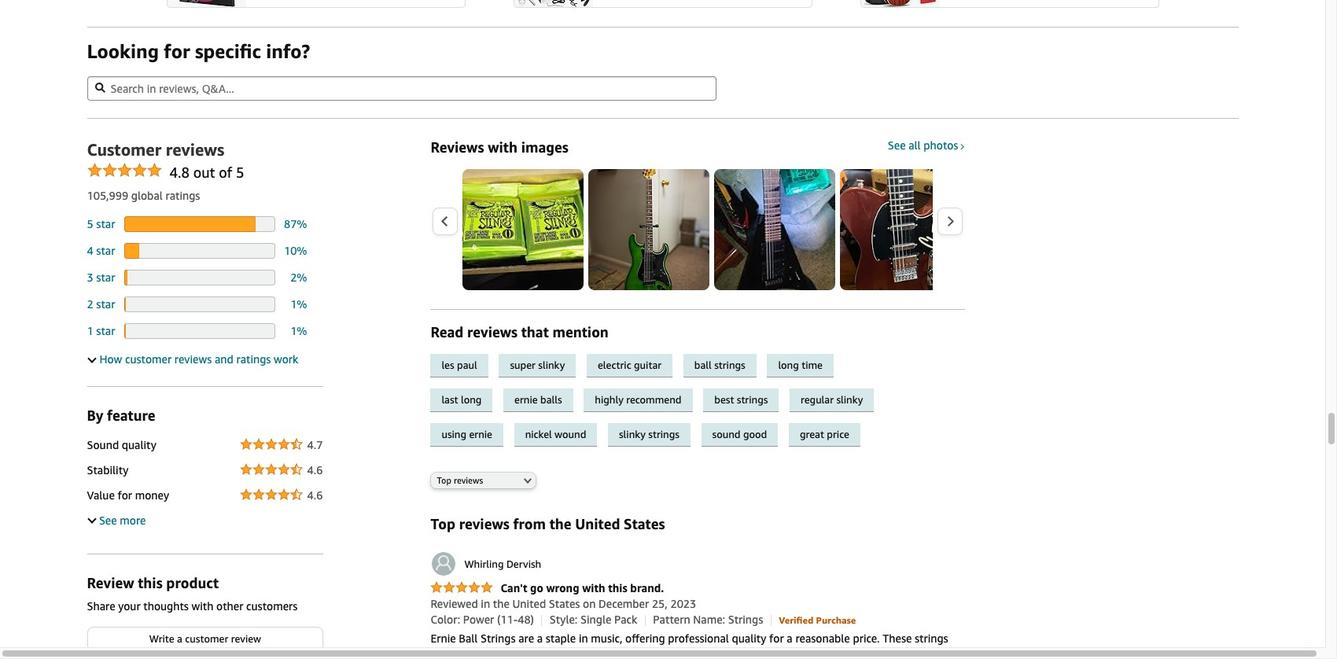Task type: describe. For each thing, give the bounding box(es) containing it.
0 vertical spatial united
[[575, 515, 620, 533]]

long time link
[[767, 354, 842, 377]]

star for 2 star
[[96, 297, 115, 311]]

highly
[[595, 393, 624, 406]]

best strings
[[715, 393, 768, 406]]

and inside dropdown button
[[215, 352, 234, 366]]

sound
[[87, 438, 119, 451]]

1 horizontal spatial slinky
[[619, 428, 646, 440]]

with inside the 'ernie ball strings are a staple in music, offering professional quality for a reasonable price. these strings are great for drop tuning, with incredible stability and sound(even on my budget guitars). will be buyin'
[[560, 648, 582, 659]]

can't
[[501, 582, 528, 595]]

mention
[[553, 323, 609, 340]]

strings for ball
[[481, 632, 516, 645]]

super slinky link
[[499, 354, 587, 377]]

1 star
[[87, 324, 115, 337]]

2 | image from the left
[[771, 615, 772, 626]]

customer reviews
[[87, 140, 225, 159]]

reviews for read reviews that mention
[[467, 323, 518, 340]]

ernie inside ernie balls link
[[515, 393, 538, 406]]

for up the my
[[770, 632, 784, 645]]

color: power (11-48)
[[431, 613, 534, 626]]

0 vertical spatial on
[[583, 597, 596, 611]]

money
[[135, 488, 169, 502]]

with left images
[[488, 138, 518, 156]]

drop
[[496, 648, 519, 659]]

how customer reviews and ratings work
[[100, 352, 299, 366]]

3 a from the left
[[177, 632, 183, 645]]

1 horizontal spatial states
[[624, 515, 665, 533]]

extender expand image
[[87, 515, 96, 524]]

product
[[166, 574, 219, 591]]

highly recommend
[[595, 393, 682, 406]]

go
[[530, 582, 544, 595]]

brand.
[[630, 582, 664, 595]]

looking
[[87, 40, 159, 62]]

wound
[[555, 428, 586, 440]]

single
[[581, 613, 612, 626]]

whirling dervish link
[[431, 551, 542, 578]]

paul
[[457, 359, 477, 371]]

nickel wound link
[[514, 423, 608, 447]]

share
[[87, 599, 115, 613]]

search image
[[95, 83, 105, 93]]

of
[[219, 163, 232, 181]]

progress bar for 5 star
[[124, 216, 275, 232]]

1 horizontal spatial 5
[[236, 163, 244, 181]]

whirling dervish
[[465, 558, 542, 571]]

value for money
[[87, 488, 169, 502]]

using
[[442, 428, 467, 440]]

next image
[[947, 216, 956, 228]]

customers
[[246, 599, 298, 613]]

reviews inside dropdown button
[[175, 352, 212, 366]]

4.6 for value for money
[[307, 488, 323, 502]]

guitar
[[634, 359, 662, 371]]

style: single pack
[[550, 613, 638, 626]]

read reviews that mention
[[431, 323, 609, 340]]

progress bar for 2 star
[[124, 296, 275, 312]]

with right wrong
[[582, 582, 605, 595]]

1% link for 1 star
[[290, 324, 307, 337]]

progress bar for 1 star
[[124, 323, 275, 339]]

electric guitar
[[598, 359, 662, 371]]

staple
[[546, 632, 576, 645]]

budget
[[796, 648, 832, 659]]

see for see more
[[99, 514, 117, 527]]

for right value
[[118, 488, 132, 502]]

good
[[744, 428, 767, 440]]

regular slinky link
[[790, 388, 882, 412]]

slinky for regular slinky
[[837, 393, 863, 406]]

0 horizontal spatial the
[[493, 597, 510, 611]]

expand image
[[87, 354, 96, 363]]

see for see all photos
[[888, 138, 906, 152]]

color:
[[431, 613, 460, 626]]

105,999
[[87, 189, 128, 202]]

by feature
[[87, 407, 155, 424]]

specific
[[195, 40, 261, 62]]

highly recommend link
[[584, 388, 704, 412]]

price
[[827, 428, 850, 440]]

stability
[[637, 648, 677, 659]]

pattern
[[653, 613, 691, 626]]

review
[[87, 574, 134, 591]]

1 vertical spatial are
[[431, 648, 446, 659]]

progress bar for 4 star
[[124, 243, 275, 259]]

info?
[[266, 40, 310, 62]]

how customer reviews and ratings work button
[[87, 351, 299, 367]]

write a customer review link
[[88, 628, 322, 650]]

recommend
[[626, 393, 682, 406]]

ernie balls link
[[504, 388, 584, 412]]

dervish
[[507, 558, 542, 571]]

5 star
[[87, 217, 115, 230]]

5 star link
[[87, 217, 115, 230]]

see more button
[[87, 514, 146, 527]]

sound good
[[713, 428, 767, 440]]

great price
[[800, 428, 850, 440]]

read
[[431, 323, 464, 340]]

that
[[521, 323, 549, 340]]

how
[[100, 352, 122, 366]]

0 horizontal spatial in
[[481, 597, 490, 611]]

last
[[442, 393, 458, 406]]

star for 4 star
[[96, 244, 115, 257]]

105,999 global ratings
[[87, 189, 200, 202]]

write a customer review
[[149, 632, 261, 645]]

great inside the 'ernie ball strings are a staple in music, offering professional quality for a reasonable price. these strings are great for drop tuning, with incredible stability and sound(even on my budget guitars). will be buyin'
[[449, 648, 475, 659]]

incredible
[[585, 648, 634, 659]]

10%
[[284, 244, 307, 257]]

last long link
[[431, 388, 504, 412]]

ball
[[459, 632, 478, 645]]

professional
[[668, 632, 729, 645]]

sound good link
[[702, 423, 789, 447]]

top for top reviews from the united states
[[431, 515, 456, 533]]

1 horizontal spatial are
[[519, 632, 534, 645]]

1 | image from the left
[[645, 615, 646, 626]]

25,
[[652, 597, 668, 611]]

price.
[[853, 632, 880, 645]]

looking for specific info?
[[87, 40, 310, 62]]

strings for name:
[[728, 613, 763, 626]]

4.7
[[307, 438, 323, 451]]

10% link
[[284, 244, 307, 257]]

ball strings
[[695, 359, 746, 371]]

work
[[274, 352, 299, 366]]

whirling
[[465, 558, 504, 571]]

ball
[[695, 359, 712, 371]]

ernie
[[431, 632, 456, 645]]

reviewed in the united states on december 25, 2023
[[431, 597, 697, 611]]

87%
[[284, 217, 307, 230]]

using ernie link
[[431, 423, 514, 447]]



Task type: locate. For each thing, give the bounding box(es) containing it.
verified purchase
[[779, 615, 856, 626]]

1% link up work
[[290, 324, 307, 337]]

tuning,
[[522, 648, 558, 659]]

long left 'time'
[[778, 359, 799, 371]]

0 vertical spatial 1% link
[[290, 297, 307, 311]]

style:
[[550, 613, 578, 626]]

1 vertical spatial states
[[549, 597, 580, 611]]

your
[[118, 599, 141, 613]]

2 a from the left
[[787, 632, 793, 645]]

star right the 3
[[96, 270, 115, 284]]

customer
[[87, 140, 161, 159]]

the right from
[[550, 515, 572, 533]]

see all photos
[[888, 138, 959, 152]]

states up style:
[[549, 597, 580, 611]]

1 horizontal spatial see
[[888, 138, 906, 152]]

great left price
[[800, 428, 825, 440]]

ball strings link
[[684, 354, 767, 377]]

0 horizontal spatial | image
[[645, 615, 646, 626]]

1 progress bar from the top
[[124, 216, 275, 232]]

1% link for 2 star
[[290, 297, 307, 311]]

reviews for customer reviews
[[166, 140, 225, 159]]

5 star from the top
[[96, 324, 115, 337]]

strings inside the best strings link
[[737, 393, 768, 406]]

2% link
[[290, 270, 307, 284]]

on
[[583, 597, 596, 611], [762, 648, 775, 659]]

be
[[900, 648, 913, 659]]

1 vertical spatial ernie
[[469, 428, 493, 440]]

1%
[[290, 297, 307, 311], [290, 324, 307, 337]]

Search in reviews, Q&A... search field
[[87, 76, 716, 100]]

1% down 2% link
[[290, 297, 307, 311]]

top reviews element
[[87, 118, 1338, 659]]

5 up "4"
[[87, 217, 93, 230]]

nickel wound
[[525, 428, 586, 440]]

from
[[513, 515, 546, 533]]

using ernie
[[442, 428, 493, 440]]

1 a from the left
[[537, 632, 543, 645]]

4 star link
[[87, 244, 115, 257]]

strings right name:
[[728, 613, 763, 626]]

offering
[[626, 632, 665, 645]]

are
[[519, 632, 534, 645], [431, 648, 446, 659]]

name:
[[693, 613, 726, 626]]

1 horizontal spatial united
[[575, 515, 620, 533]]

0 vertical spatial and
[[215, 352, 234, 366]]

my
[[778, 648, 793, 659]]

0 horizontal spatial united
[[513, 597, 546, 611]]

0 vertical spatial top
[[437, 475, 452, 486]]

1% link down 2% link
[[290, 297, 307, 311]]

music,
[[591, 632, 623, 645]]

pack
[[615, 613, 638, 626]]

great price link
[[789, 423, 869, 447]]

1 vertical spatial 1%
[[290, 324, 307, 337]]

1 vertical spatial and
[[680, 648, 699, 659]]

0 horizontal spatial great
[[449, 648, 475, 659]]

0 vertical spatial customer
[[125, 352, 172, 366]]

2 star
[[87, 297, 115, 311]]

5 right the of
[[236, 163, 244, 181]]

the up (11-
[[493, 597, 510, 611]]

1 1% from the top
[[290, 297, 307, 311]]

are down ernie
[[431, 648, 446, 659]]

0 horizontal spatial customer
[[125, 352, 172, 366]]

0 vertical spatial in
[[481, 597, 490, 611]]

guitars).
[[835, 648, 875, 659]]

star right "4"
[[96, 244, 115, 257]]

0 vertical spatial 4.6
[[307, 463, 323, 477]]

2 horizontal spatial slinky
[[837, 393, 863, 406]]

ernie
[[515, 393, 538, 406], [469, 428, 493, 440]]

0 horizontal spatial long
[[461, 393, 482, 406]]

this up december
[[608, 582, 628, 595]]

2 star from the top
[[96, 244, 115, 257]]

on left the my
[[762, 648, 775, 659]]

0 horizontal spatial see
[[99, 514, 117, 527]]

1 horizontal spatial a
[[537, 632, 543, 645]]

1 vertical spatial ratings
[[236, 352, 271, 366]]

progress bar
[[124, 216, 275, 232], [124, 243, 275, 259], [124, 270, 275, 285], [124, 296, 275, 312], [124, 323, 275, 339]]

ernie right the using
[[469, 428, 493, 440]]

0 horizontal spatial 5
[[87, 217, 93, 230]]

1 horizontal spatial the
[[550, 515, 572, 533]]

long inside long time link
[[778, 359, 799, 371]]

1 vertical spatial in
[[579, 632, 588, 645]]

5
[[236, 163, 244, 181], [87, 217, 93, 230]]

0 horizontal spatial a
[[177, 632, 183, 645]]

1 vertical spatial on
[[762, 648, 775, 659]]

0 vertical spatial 5
[[236, 163, 244, 181]]

1 vertical spatial see
[[99, 514, 117, 527]]

last long
[[442, 393, 482, 406]]

dropdown image
[[524, 478, 532, 484]]

0 horizontal spatial ratings
[[166, 189, 200, 202]]

1 horizontal spatial on
[[762, 648, 775, 659]]

on inside the 'ernie ball strings are a staple in music, offering professional quality for a reasonable price. these strings are great for drop tuning, with incredible stability and sound(even on my budget guitars). will be buyin'
[[762, 648, 775, 659]]

1 vertical spatial long
[[461, 393, 482, 406]]

1% up work
[[290, 324, 307, 337]]

strings up 'drop'
[[481, 632, 516, 645]]

strings right these
[[915, 632, 949, 645]]

4.6 for stability
[[307, 463, 323, 477]]

balls
[[541, 393, 562, 406]]

feature
[[107, 407, 155, 424]]

verified purchase link
[[779, 613, 856, 626]]

list
[[118, 0, 1338, 8], [463, 169, 1338, 290]]

slinky down the highly recommend
[[619, 428, 646, 440]]

1 horizontal spatial and
[[680, 648, 699, 659]]

0 vertical spatial strings
[[728, 613, 763, 626]]

united up can't go wrong with this brand.
[[575, 515, 620, 533]]

1 horizontal spatial ernie
[[515, 393, 538, 406]]

a up "tuning,"
[[537, 632, 543, 645]]

strings inside slinky strings link
[[649, 428, 680, 440]]

great inside "link"
[[800, 428, 825, 440]]

0 horizontal spatial slinky
[[538, 359, 565, 371]]

in down style: single pack
[[579, 632, 588, 645]]

strings inside ball strings link
[[715, 359, 746, 371]]

thoughts
[[143, 599, 189, 613]]

strings right "best"
[[737, 393, 768, 406]]

quality
[[122, 438, 156, 451], [732, 632, 767, 645]]

slinky right super
[[538, 359, 565, 371]]

strings right ball
[[715, 359, 746, 371]]

| image
[[542, 615, 542, 626]]

0 vertical spatial are
[[519, 632, 534, 645]]

in inside the 'ernie ball strings are a staple in music, offering professional quality for a reasonable price. these strings are great for drop tuning, with incredible stability and sound(even on my budget guitars). will be buyin'
[[579, 632, 588, 645]]

for left specific
[[164, 40, 190, 62]]

1 horizontal spatial strings
[[728, 613, 763, 626]]

slinky
[[538, 359, 565, 371], [837, 393, 863, 406], [619, 428, 646, 440]]

write
[[149, 632, 174, 645]]

3 progress bar from the top
[[124, 270, 275, 285]]

1 1% link from the top
[[290, 297, 307, 311]]

slinky strings link
[[608, 423, 702, 447]]

slinky for super slinky
[[538, 359, 565, 371]]

by
[[87, 407, 103, 424]]

strings inside the 'ernie ball strings are a staple in music, offering professional quality for a reasonable price. these strings are great for drop tuning, with incredible stability and sound(even on my budget guitars). will be buyin'
[[481, 632, 516, 645]]

wrong
[[546, 582, 580, 595]]

all
[[909, 138, 921, 152]]

and
[[215, 352, 234, 366], [680, 648, 699, 659]]

0 horizontal spatial strings
[[481, 632, 516, 645]]

progress bar for 3 star
[[124, 270, 275, 285]]

0 vertical spatial states
[[624, 515, 665, 533]]

0 vertical spatial ernie
[[515, 393, 538, 406]]

previous image
[[441, 216, 450, 228]]

1 vertical spatial 4.6
[[307, 488, 323, 502]]

this inside review this product share your thoughts with other customers
[[138, 574, 163, 591]]

top reviews from the united states
[[431, 515, 665, 533]]

1 vertical spatial top
[[431, 515, 456, 533]]

1
[[87, 324, 93, 337]]

this up thoughts
[[138, 574, 163, 591]]

long inside last long 'link'
[[461, 393, 482, 406]]

1 horizontal spatial customer
[[185, 632, 228, 645]]

2
[[87, 297, 93, 311]]

top
[[437, 475, 452, 486], [431, 515, 456, 533]]

strings for slinky strings
[[649, 428, 680, 440]]

top for top reviews
[[437, 475, 452, 486]]

reviews for top reviews
[[454, 475, 483, 486]]

star up 4 star
[[96, 217, 115, 230]]

in
[[481, 597, 490, 611], [579, 632, 588, 645]]

strings down recommend on the bottom of page
[[649, 428, 680, 440]]

list inside top reviews element
[[463, 169, 1338, 290]]

1 vertical spatial strings
[[481, 632, 516, 645]]

ratings down 4.8
[[166, 189, 200, 202]]

ratings left work
[[236, 352, 271, 366]]

0 vertical spatial long
[[778, 359, 799, 371]]

states up the brand.
[[624, 515, 665, 533]]

2 1% from the top
[[290, 324, 307, 337]]

star for 5 star
[[96, 217, 115, 230]]

4.8
[[170, 163, 190, 181]]

0 vertical spatial see
[[888, 138, 906, 152]]

1 horizontal spatial ratings
[[236, 352, 271, 366]]

ernie left balls
[[515, 393, 538, 406]]

star right the 1
[[96, 324, 115, 337]]

4 star
[[87, 244, 115, 257]]

les paul
[[442, 359, 477, 371]]

can't go wrong with this brand. link
[[431, 582, 664, 596]]

| image up offering
[[645, 615, 646, 626]]

1 horizontal spatial great
[[800, 428, 825, 440]]

top down the using
[[437, 475, 452, 486]]

quality inside the 'ernie ball strings are a staple in music, offering professional quality for a reasonable price. these strings are great for drop tuning, with incredible stability and sound(even on my budget guitars). will be buyin'
[[732, 632, 767, 645]]

1 vertical spatial 5
[[87, 217, 93, 230]]

strings inside the 'ernie ball strings are a staple in music, offering professional quality for a reasonable price. these strings are great for drop tuning, with incredible stability and sound(even on my budget guitars). will be buyin'
[[915, 632, 949, 645]]

1 horizontal spatial in
[[579, 632, 588, 645]]

2%
[[290, 270, 307, 284]]

5 progress bar from the top
[[124, 323, 275, 339]]

1 horizontal spatial | image
[[771, 615, 772, 626]]

2 vertical spatial slinky
[[619, 428, 646, 440]]

sound
[[713, 428, 741, 440]]

strings for best strings
[[737, 393, 768, 406]]

1% for 2 star
[[290, 297, 307, 311]]

long right last
[[461, 393, 482, 406]]

4 progress bar from the top
[[124, 296, 275, 312]]

0 vertical spatial the
[[550, 515, 572, 533]]

1 vertical spatial the
[[493, 597, 510, 611]]

for
[[164, 40, 190, 62], [118, 488, 132, 502], [770, 632, 784, 645], [478, 648, 493, 659]]

more
[[120, 514, 146, 527]]

customer left 'review'
[[185, 632, 228, 645]]

star
[[96, 217, 115, 230], [96, 244, 115, 257], [96, 270, 115, 284], [96, 297, 115, 311], [96, 324, 115, 337]]

1 vertical spatial 1% link
[[290, 324, 307, 337]]

reviews
[[166, 140, 225, 159], [467, 323, 518, 340], [175, 352, 212, 366], [454, 475, 483, 486], [459, 515, 510, 533]]

with inside review this product share your thoughts with other customers
[[192, 599, 214, 613]]

2023
[[671, 597, 697, 611]]

long time
[[778, 359, 823, 371]]

and inside the 'ernie ball strings are a staple in music, offering professional quality for a reasonable price. these strings are great for drop tuning, with incredible stability and sound(even on my budget guitars). will be buyin'
[[680, 648, 699, 659]]

1% for 1 star
[[290, 324, 307, 337]]

star right 2 in the top left of the page
[[96, 297, 115, 311]]

see right extender expand image
[[99, 514, 117, 527]]

other
[[216, 599, 243, 613]]

a right write
[[177, 632, 183, 645]]

reviews
[[431, 138, 484, 156]]

1 vertical spatial list
[[463, 169, 1338, 290]]

1 horizontal spatial quality
[[732, 632, 767, 645]]

ernie ball strings are a staple in music, offering professional quality for a reasonable price. these strings are great for drop tuning, with incredible stability and sound(even on my budget guitars). will be buyin
[[431, 632, 950, 659]]

review
[[231, 632, 261, 645]]

0 horizontal spatial are
[[431, 648, 446, 659]]

1 vertical spatial united
[[513, 597, 546, 611]]

3 star from the top
[[96, 270, 115, 284]]

star for 1 star
[[96, 324, 115, 337]]

the
[[550, 515, 572, 533], [493, 597, 510, 611]]

2 4.6 from the top
[[307, 488, 323, 502]]

nickel
[[525, 428, 552, 440]]

1 star from the top
[[96, 217, 115, 230]]

0 horizontal spatial this
[[138, 574, 163, 591]]

0 vertical spatial quality
[[122, 438, 156, 451]]

1 vertical spatial quality
[[732, 632, 767, 645]]

see all photos link
[[888, 138, 966, 152]]

1 vertical spatial customer
[[185, 632, 228, 645]]

are down 48) at the left of page
[[519, 632, 534, 645]]

ratings inside dropdown button
[[236, 352, 271, 366]]

slinky right regular on the right
[[837, 393, 863, 406]]

quality down feature
[[122, 438, 156, 451]]

with down product
[[192, 599, 214, 613]]

on up style: single pack
[[583, 597, 596, 611]]

best
[[715, 393, 734, 406]]

with down staple
[[560, 648, 582, 659]]

see left all
[[888, 138, 906, 152]]

3
[[87, 270, 93, 284]]

0 horizontal spatial quality
[[122, 438, 156, 451]]

a up the my
[[787, 632, 793, 645]]

1 vertical spatial slinky
[[837, 393, 863, 406]]

0 vertical spatial list
[[118, 0, 1338, 8]]

strings for ball strings
[[715, 359, 746, 371]]

0 vertical spatial great
[[800, 428, 825, 440]]

4 star from the top
[[96, 297, 115, 311]]

1 vertical spatial great
[[449, 648, 475, 659]]

quality up sound(even on the right bottom of the page
[[732, 632, 767, 645]]

0 horizontal spatial on
[[583, 597, 596, 611]]

united up 48) at the left of page
[[513, 597, 546, 611]]

| image
[[645, 615, 646, 626], [771, 615, 772, 626]]

see
[[888, 138, 906, 152], [99, 514, 117, 527]]

2 1% link from the top
[[290, 324, 307, 337]]

slinky strings
[[619, 428, 680, 440]]

ernie inside using ernie link
[[469, 428, 493, 440]]

0 horizontal spatial ernie
[[469, 428, 493, 440]]

in up color: power (11-48)
[[481, 597, 490, 611]]

1 horizontal spatial long
[[778, 359, 799, 371]]

2 progress bar from the top
[[124, 243, 275, 259]]

0 vertical spatial ratings
[[166, 189, 200, 202]]

will
[[878, 648, 898, 659]]

0 horizontal spatial and
[[215, 352, 234, 366]]

star for 3 star
[[96, 270, 115, 284]]

and down professional
[[680, 648, 699, 659]]

customer inside dropdown button
[[125, 352, 172, 366]]

for left 'drop'
[[478, 648, 493, 659]]

1 4.6 from the top
[[307, 463, 323, 477]]

and left work
[[215, 352, 234, 366]]

top down top reviews
[[431, 515, 456, 533]]

| image left verified at the right bottom
[[771, 615, 772, 626]]

reviews for top reviews from the united states
[[459, 515, 510, 533]]

0 vertical spatial slinky
[[538, 359, 565, 371]]

2 horizontal spatial a
[[787, 632, 793, 645]]

1 horizontal spatial this
[[608, 582, 628, 595]]

0 vertical spatial 1%
[[290, 297, 307, 311]]

pattern name: strings
[[653, 613, 763, 626]]

value
[[87, 488, 115, 502]]

stability
[[87, 463, 129, 477]]

with
[[488, 138, 518, 156], [582, 582, 605, 595], [192, 599, 214, 613], [560, 648, 582, 659]]

customer right how
[[125, 352, 172, 366]]

these
[[883, 632, 912, 645]]

great down ball
[[449, 648, 475, 659]]

0 horizontal spatial states
[[549, 597, 580, 611]]



Task type: vqa. For each thing, say whether or not it's contained in the screenshot.
ernie to the left
yes



